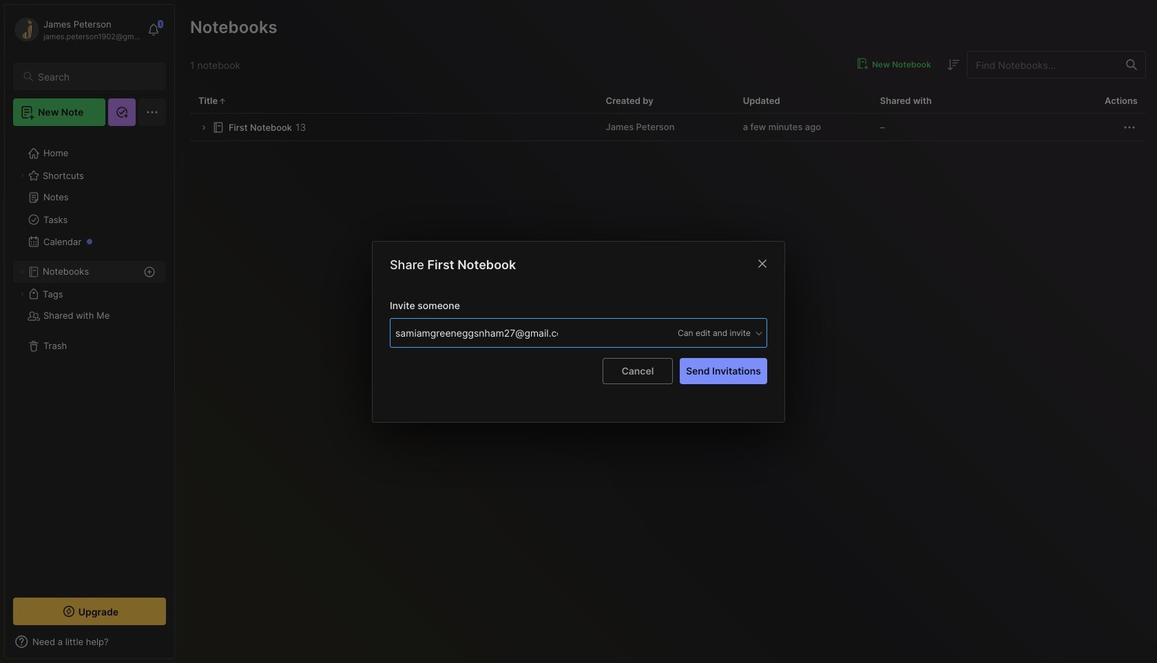 Task type: describe. For each thing, give the bounding box(es) containing it.
Add tag field
[[394, 325, 559, 340]]

expand tags image
[[18, 290, 26, 298]]



Task type: vqa. For each thing, say whether or not it's contained in the screenshot.
Heading level image
no



Task type: locate. For each thing, give the bounding box(es) containing it.
tree inside main element
[[5, 134, 174, 586]]

expand notebooks image
[[18, 268, 26, 276]]

row
[[190, 114, 1147, 141]]

Search text field
[[38, 70, 154, 83]]

tree
[[5, 134, 174, 586]]

close image
[[754, 255, 771, 272]]

main element
[[0, 0, 179, 664]]

None search field
[[38, 68, 154, 85]]

Find Notebooks… text field
[[968, 53, 1118, 76]]

none search field inside main element
[[38, 68, 154, 85]]



